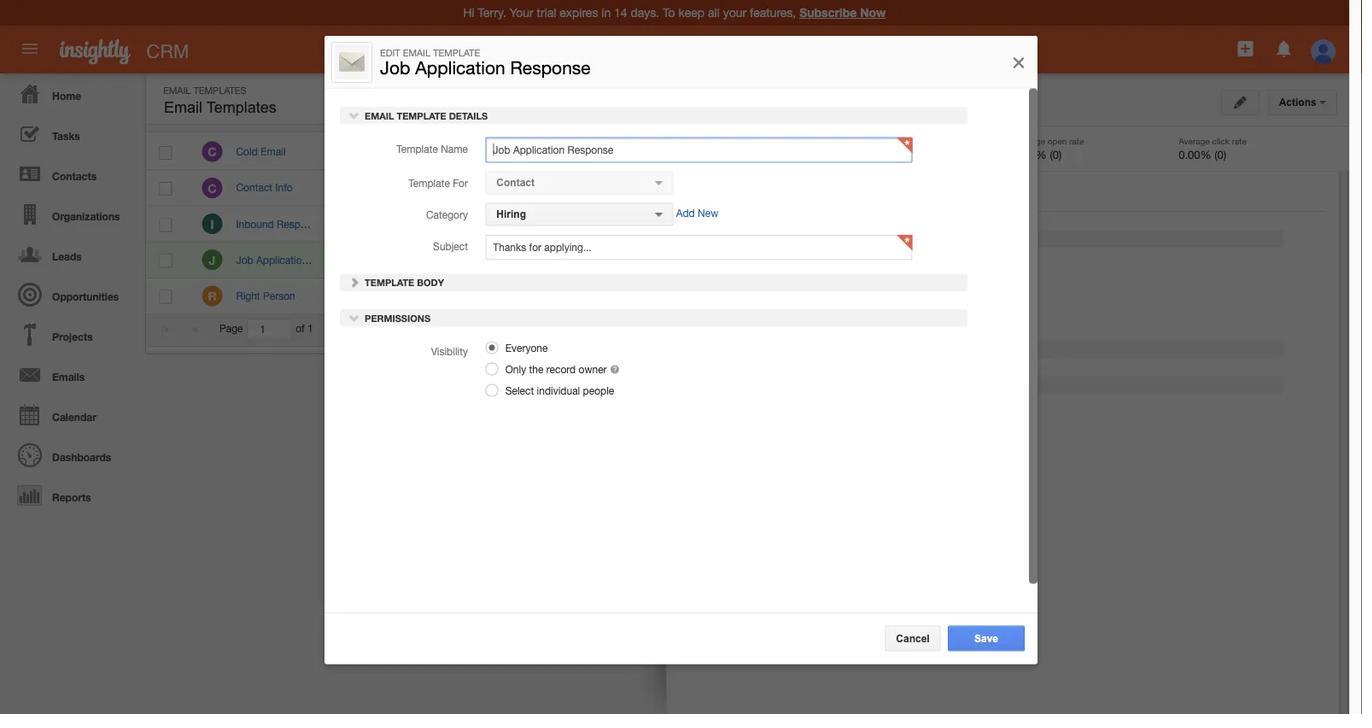 Task type: describe. For each thing, give the bounding box(es) containing it.
home link
[[4, 73, 137, 114]]

1 vertical spatial details
[[794, 233, 833, 244]]

email inside edit email template job application response
[[403, 47, 431, 58]]

h
[[1103, 224, 1110, 235]]

response inside "j" row
[[311, 254, 357, 266]]

2 vertical spatial subject
[[781, 315, 816, 327]]

terry turtle for j
[[445, 254, 495, 266]]

right person
[[236, 290, 295, 302]]

c for contact info
[[208, 181, 217, 195]]

body
[[417, 277, 444, 288]]

right
[[236, 290, 260, 302]]

1 vertical spatial template name
[[744, 259, 816, 271]]

0 vertical spatial templates
[[193, 85, 247, 96]]

0 inside the delivered 0
[[850, 148, 856, 161]]

connecting
[[392, 182, 443, 194]]

average for average click rate 0.00% (0)
[[1179, 136, 1210, 146]]

addendum
[[1038, 402, 1089, 414]]

calendar
[[52, 411, 96, 423]]

rate for average click rate 0.00% (0)
[[1233, 136, 1247, 146]]

now
[[861, 6, 886, 20]]

1 of from the left
[[296, 323, 305, 335]]

only
[[506, 363, 526, 375]]

16- for c
[[909, 146, 925, 158]]

terry turtle link for can you point me to the right person?
[[445, 290, 495, 302]]

save
[[975, 633, 999, 644]]

dashboards link
[[4, 435, 137, 475]]

cancel button
[[885, 626, 941, 651]]

the inside r row
[[437, 290, 451, 302]]

2 turtle from the top
[[470, 182, 495, 194]]

this record will only be visible to its creator and administrators. image
[[610, 363, 620, 375]]

job up thanks for applying...
[[833, 259, 851, 271]]

me
[[407, 290, 422, 302]]

do
[[340, 146, 354, 158]]

processing
[[984, 402, 1035, 414]]

16-nov-23 3:07 pm for r
[[909, 290, 1000, 302]]

template name inside job application response dialog
[[397, 143, 468, 155]]

inbound response
[[236, 218, 323, 230]]

open
[[1048, 136, 1067, 146]]

contact cell for r
[[664, 278, 768, 314]]

subscribe
[[800, 6, 857, 20]]

16-nov-23 3:07 pm for j
[[909, 254, 1000, 266]]

chevron right image
[[349, 276, 361, 288]]

opportunities
[[52, 290, 119, 302]]

terry turtle link for thanks for connecting
[[445, 182, 495, 194]]

crm
[[146, 40, 189, 62]]

can
[[340, 290, 359, 302]]

job application response inside "j" row
[[236, 254, 357, 266]]

the inside job application response dialog
[[529, 363, 544, 375]]

0% for j
[[785, 255, 799, 266]]

organizations
[[52, 210, 120, 222]]

people
[[583, 385, 615, 397]]

email template image
[[683, 83, 717, 117]]

row containing name
[[146, 100, 1088, 132]]

applying...
[[885, 315, 932, 327]]

23 for c
[[947, 146, 959, 158]]

delivered 0
[[850, 136, 886, 161]]

contact cell for j
[[664, 242, 768, 278]]

new email template link
[[1169, 85, 1289, 111]]

have
[[376, 146, 398, 158]]

16- for j
[[909, 254, 925, 266]]

average open rate 0.00% (0)
[[1015, 136, 1085, 161]]

average click rate 0.00% (0)
[[1179, 136, 1247, 161]]

pm for r
[[984, 290, 1000, 302]]

Search this list... text field
[[693, 85, 885, 111]]

sales for r
[[552, 291, 577, 302]]

actions
[[1280, 97, 1320, 108]]

pm for j
[[984, 254, 1000, 266]]

delivered
[[850, 136, 886, 146]]

thanks for thanks for connecting terry turtle
[[340, 182, 374, 194]]

i row
[[146, 206, 1089, 242]]

hiring for hiring link
[[1124, 225, 1151, 236]]

j
[[209, 253, 216, 267]]

contact for i
[[677, 218, 714, 230]]

only the record owner
[[506, 363, 610, 375]]

contact for j
[[677, 254, 714, 266]]

subscribe now
[[800, 6, 886, 20]]

thanks for thanks for contacting us.
[[340, 218, 374, 230]]

to for c
[[423, 146, 432, 158]]

thanks for contacting us.
[[340, 218, 457, 230]]

thanks for applying...
[[833, 315, 932, 327]]

contact inside button
[[497, 176, 535, 188]]

1 horizontal spatial new
[[1180, 92, 1201, 104]]

contact left info
[[236, 182, 273, 194]]

cold email link
[[236, 146, 294, 158]]

(0) for average open rate 0.00% (0)
[[1050, 148, 1062, 161]]

add new link
[[676, 207, 719, 219]]

16-nov-23 3:07 pm for c
[[909, 146, 1000, 158]]

subscribe now link
[[800, 6, 886, 20]]

permissions
[[362, 312, 431, 324]]

data processing addendum
[[960, 402, 1089, 414]]

lead
[[677, 146, 700, 158]]

contacts link
[[4, 154, 137, 194]]

contact cell for i
[[664, 206, 768, 242]]

of 1
[[296, 323, 313, 335]]

do you have time to connect? link
[[340, 146, 478, 158]]

i
[[210, 217, 214, 231]]

c for cold email
[[208, 145, 217, 159]]

0% for c
[[785, 147, 799, 158]]

23 for j
[[947, 254, 959, 266]]

terry turtle for i
[[445, 218, 495, 230]]

2 of from the left
[[1028, 323, 1037, 335]]

-
[[1013, 323, 1017, 335]]

thanks for connecting terry turtle
[[340, 182, 495, 194]]

hiring link
[[1112, 223, 1155, 237]]

nov- for r
[[925, 290, 947, 302]]

everyone
[[503, 342, 548, 354]]

0% for r
[[785, 291, 799, 302]]

you for c
[[356, 146, 373, 158]]

contacting
[[392, 218, 440, 230]]

email template
[[728, 85, 805, 96]]

job application response up thanks for applying...
[[833, 259, 954, 271]]

3:07 for j
[[961, 254, 981, 266]]

general cell
[[536, 170, 664, 206]]

c link for cold email
[[202, 141, 223, 162]]

subject inside job application response dialog
[[433, 240, 468, 252]]

organizations link
[[4, 194, 137, 234]]

nov- for c
[[925, 146, 947, 158]]

terry for r
[[445, 290, 467, 302]]

tasks
[[52, 130, 80, 142]]

1 1 from the left
[[308, 323, 313, 335]]

for
[[453, 177, 468, 189]]

turtle for j
[[470, 254, 495, 266]]

16- for r
[[909, 290, 925, 302]]

android
[[552, 402, 587, 414]]

reports
[[52, 491, 91, 503]]

hiring for hiring cell
[[552, 255, 579, 266]]

connect?
[[435, 146, 478, 158]]

Search all data.... text field
[[533, 36, 869, 67]]

terry for j
[[445, 254, 467, 266]]

edit
[[380, 47, 400, 58]]

0.00% for average open rate 0.00% (0)
[[1015, 148, 1047, 161]]

contact info
[[236, 182, 293, 194]]

0% cell for j
[[768, 242, 896, 278]]

job up sent
[[728, 95, 758, 116]]

chevron down image for email template details
[[349, 109, 361, 121]]

row group containing c
[[146, 134, 1089, 314]]

pm for c
[[984, 146, 1000, 158]]

template for
[[409, 177, 468, 189]]

sent
[[713, 136, 730, 146]]

16-nov-23 3:07 pm cell for r
[[896, 278, 1046, 314]]

add new
[[676, 207, 719, 219]]

dashboards
[[52, 451, 111, 463]]

projects
[[52, 331, 93, 343]]

16-nov-23 3:07 pm cell for j
[[896, 242, 1046, 278]]

terry for c
[[445, 146, 467, 158]]

point
[[381, 290, 405, 302]]

created
[[908, 110, 947, 122]]

application up thanks for applying...
[[853, 259, 905, 271]]

person?
[[477, 290, 515, 302]]

thanks for thanks for applying...
[[833, 315, 867, 327]]

can you point me to the right person?
[[340, 290, 515, 302]]



Task type: vqa. For each thing, say whether or not it's contained in the screenshot.
Iphone App
no



Task type: locate. For each thing, give the bounding box(es) containing it.
emails for emails
[[52, 371, 85, 383]]

2 c link from the top
[[202, 178, 223, 198]]

us.
[[443, 218, 457, 230]]

sales link
[[1112, 201, 1152, 215]]

3:07 for c
[[961, 146, 981, 158]]

3 16-nov-23 3:07 pm from the top
[[909, 290, 1000, 302]]

terry up the category
[[445, 182, 467, 194]]

average inside average open rate 0.00% (0)
[[1015, 136, 1046, 146]]

turtle inside r row
[[470, 290, 495, 302]]

1 horizontal spatial 0.00%
[[1179, 148, 1212, 161]]

0% cell for r
[[768, 278, 896, 314]]

2 terry turtle from the top
[[445, 218, 495, 230]]

1 vertical spatial c
[[208, 181, 217, 195]]

c left cold
[[208, 145, 217, 159]]

0 vertical spatial 16-
[[909, 146, 925, 158]]

1 0% cell from the top
[[768, 134, 896, 170]]

1 (0) from the left
[[1050, 148, 1062, 161]]

cold email
[[236, 146, 286, 158]]

calendar link
[[4, 395, 137, 435]]

0 horizontal spatial average
[[1015, 136, 1046, 146]]

data processing addendum link
[[960, 402, 1089, 414]]

you right "do"
[[356, 146, 373, 158]]

2 pm from the top
[[984, 254, 1000, 266]]

job application response up delivered
[[728, 95, 939, 116]]

None radio
[[486, 362, 498, 375]]

0 horizontal spatial 1
[[308, 323, 313, 335]]

0 horizontal spatial 0
[[685, 148, 691, 161]]

emails for emails sent 0
[[685, 136, 710, 146]]

tasks link
[[4, 114, 137, 154]]

email template details down add new
[[707, 233, 833, 244]]

contact cell down add new
[[664, 242, 768, 278]]

terry down us.
[[445, 254, 467, 266]]

categories
[[1184, 155, 1244, 166]]

1 horizontal spatial template name
[[744, 259, 816, 271]]

1 vertical spatial 0%
[[785, 255, 799, 266]]

terry turtle inside c row
[[445, 146, 495, 158]]

4 terry turtle link from the top
[[445, 254, 495, 266]]

terry inside r row
[[445, 290, 467, 302]]

0 horizontal spatial hiring
[[497, 208, 526, 220]]

sales inside r row
[[552, 291, 577, 302]]

turtle for r
[[470, 290, 495, 302]]

2 vertical spatial pm
[[984, 290, 1000, 302]]

terry turtle inside i row
[[445, 218, 495, 230]]

3 sales cell from the top
[[536, 278, 664, 314]]

email
[[403, 47, 431, 58], [163, 85, 191, 96], [728, 85, 756, 96], [1204, 92, 1231, 104], [164, 99, 203, 116], [365, 110, 394, 121], [261, 146, 286, 158], [1100, 155, 1129, 166], [710, 233, 739, 244]]

1 16-nov-23 3:07 pm cell from the top
[[896, 134, 1046, 170]]

3 terry from the top
[[445, 218, 467, 230]]

hiring down 'hiring' button
[[552, 255, 579, 266]]

template inside edit email template job application response
[[433, 47, 480, 58]]

terry turtle link
[[445, 146, 495, 158], [445, 182, 495, 194], [445, 218, 495, 230], [445, 254, 495, 266], [445, 290, 495, 302]]

c up i link
[[208, 181, 217, 195]]

0 vertical spatial email template details
[[362, 110, 488, 121]]

0.00% inside average click rate 0.00% (0)
[[1179, 148, 1212, 161]]

navigation containing home
[[0, 73, 137, 515]]

contact inside i row
[[677, 218, 714, 230]]

emails
[[685, 136, 710, 146], [52, 371, 85, 383]]

1 contact cell from the top
[[664, 206, 768, 242]]

2 vertical spatial name
[[789, 259, 816, 271]]

inbound response link
[[236, 218, 331, 230]]

5 right -
[[1019, 323, 1025, 335]]

2 vertical spatial sales cell
[[536, 278, 664, 314]]

1 16-nov-23 3:07 pm from the top
[[909, 146, 1000, 158]]

subject left thanks for applying...
[[781, 315, 816, 327]]

1 horizontal spatial details
[[794, 233, 833, 244]]

contact inside r row
[[677, 290, 714, 302]]

subject down us.
[[433, 240, 468, 252]]

1 0 from the left
[[685, 148, 691, 161]]

record
[[547, 363, 576, 375]]

j link
[[202, 250, 223, 270]]

0 horizontal spatial subject
[[340, 110, 377, 122]]

0 horizontal spatial 5
[[1019, 323, 1025, 335]]

3:07
[[961, 146, 981, 158], [961, 254, 981, 266], [961, 290, 981, 302]]

all
[[498, 45, 511, 58]]

0 horizontal spatial details
[[449, 110, 488, 121]]

2 vertical spatial 0%
[[785, 291, 799, 302]]

1 horizontal spatial hiring
[[552, 255, 579, 266]]

i link
[[202, 214, 223, 234]]

2 terry turtle link from the top
[[445, 182, 495, 194]]

none radio inside job application response dialog
[[486, 362, 498, 375]]

for inside c row
[[377, 182, 389, 194]]

0 horizontal spatial template name
[[397, 143, 468, 155]]

2 16-nov-23 3:07 pm cell from the top
[[896, 242, 1046, 278]]

1 horizontal spatial 1
[[1004, 323, 1010, 335]]

1 vertical spatial templates
[[206, 99, 277, 116]]

nov- inside "j" row
[[925, 254, 947, 266]]

thanks for contacting us. link
[[340, 218, 457, 230]]

0 vertical spatial hiring
[[497, 208, 526, 220]]

0% inside "j" row
[[785, 255, 799, 266]]

rate inside average click rate 0.00% (0)
[[1233, 136, 1247, 146]]

record permissions image
[[944, 95, 959, 116]]

opportunities link
[[4, 274, 137, 314]]

1 terry from the top
[[445, 146, 467, 158]]

sales cell for c
[[536, 134, 664, 170]]

template
[[433, 47, 480, 58], [758, 85, 805, 96], [1234, 92, 1278, 104], [397, 110, 447, 121], [397, 143, 438, 155], [1132, 155, 1181, 166], [409, 177, 450, 189], [742, 233, 792, 244], [744, 259, 786, 271], [365, 277, 414, 288]]

can you point me to the right person? link
[[340, 290, 515, 302]]

23 for r
[[947, 290, 959, 302]]

0 vertical spatial pm
[[984, 146, 1000, 158]]

23 inside c row
[[947, 146, 959, 158]]

rate inside average open rate 0.00% (0)
[[1070, 136, 1085, 146]]

16-
[[909, 146, 925, 158], [909, 254, 925, 266], [909, 290, 925, 302]]

(0) down open
[[1050, 148, 1062, 161]]

actions button
[[1269, 90, 1338, 115]]

0 horizontal spatial (0)
[[1050, 148, 1062, 161]]

0% cell
[[768, 134, 896, 170], [768, 242, 896, 278], [768, 278, 896, 314]]

1 terry turtle from the top
[[445, 146, 495, 158]]

row group
[[146, 134, 1089, 314]]

1 terry turtle link from the top
[[445, 146, 495, 158]]

general
[[552, 183, 587, 194]]

c link up i link
[[202, 178, 223, 198]]

you inside r row
[[362, 290, 379, 302]]

contact for r
[[677, 290, 714, 302]]

application inside "j" row
[[256, 254, 308, 266]]

for for connecting
[[377, 182, 389, 194]]

(0) down click
[[1215, 148, 1227, 161]]

2 sales cell from the top
[[536, 206, 664, 242]]

2 c from the top
[[208, 181, 217, 195]]

sales up contact button
[[552, 147, 577, 158]]

sales inside c row
[[552, 147, 577, 158]]

turtle for c
[[470, 146, 495, 158]]

2 5 from the left
[[1040, 323, 1045, 335]]

0 horizontal spatial emails
[[52, 371, 85, 383]]

turtle inside i row
[[470, 218, 495, 230]]

1 nov- from the top
[[925, 146, 947, 158]]

1 vertical spatial hiring
[[1124, 225, 1151, 236]]

thanks inside c row
[[340, 182, 374, 194]]

2 0% from the top
[[785, 255, 799, 266]]

new right add
[[698, 207, 719, 219]]

1 0% from the top
[[785, 147, 799, 158]]

terry
[[445, 146, 467, 158], [445, 182, 467, 194], [445, 218, 467, 230], [445, 254, 467, 266], [445, 290, 467, 302]]

terry turtle
[[445, 146, 495, 158], [445, 218, 495, 230], [445, 254, 495, 266], [445, 290, 495, 302]]

2 vertical spatial hiring
[[552, 255, 579, 266]]

response
[[510, 57, 591, 78], [858, 95, 939, 116], [277, 218, 323, 230], [311, 254, 357, 266], [908, 259, 954, 271]]

all link
[[481, 36, 532, 67]]

0 vertical spatial 3:07
[[961, 146, 981, 158]]

1 c row from the top
[[146, 134, 1089, 170]]

turtle
[[470, 146, 495, 158], [470, 182, 495, 194], [470, 218, 495, 230], [470, 254, 495, 266], [470, 290, 495, 302]]

turtle inside "j" row
[[470, 254, 495, 266]]

application up the owner
[[415, 57, 506, 78]]

job inside edit email template job application response
[[380, 57, 410, 78]]

1 vertical spatial the
[[529, 363, 544, 375]]

emails sent 0
[[685, 136, 730, 161]]

0 vertical spatial c link
[[202, 141, 223, 162]]

3 turtle from the top
[[470, 218, 495, 230]]

right person link
[[236, 290, 304, 302]]

2 0% cell from the top
[[768, 242, 896, 278]]

1 vertical spatial sales cell
[[536, 206, 664, 242]]

16-nov-23 3:07 pm inside "j" row
[[909, 254, 1000, 266]]

(0) for average click rate 0.00% (0)
[[1215, 148, 1227, 161]]

1 average from the left
[[1015, 136, 1046, 146]]

contact cell
[[664, 206, 768, 242], [664, 242, 768, 278], [664, 278, 768, 314]]

hiring cell
[[536, 242, 664, 278]]

3 0% from the top
[[785, 291, 799, 302]]

turtle for i
[[470, 218, 495, 230]]

1 vertical spatial 23
[[947, 254, 959, 266]]

right
[[454, 290, 474, 302]]

terry turtle for r
[[445, 290, 495, 302]]

1 sales cell from the top
[[536, 134, 664, 170]]

1 vertical spatial nov-
[[925, 254, 947, 266]]

0 horizontal spatial email template details
[[362, 110, 488, 121]]

1 horizontal spatial (0)
[[1215, 148, 1227, 161]]

hiring for 'hiring' button
[[497, 208, 526, 220]]

1 horizontal spatial of
[[1028, 323, 1037, 335]]

cancel
[[897, 633, 930, 644]]

inbound
[[236, 218, 274, 230]]

rate for average open rate 0.00% (0)
[[1070, 136, 1085, 146]]

(0)
[[1050, 148, 1062, 161], [1215, 148, 1227, 161]]

None radio
[[486, 341, 498, 354], [486, 384, 498, 397], [486, 341, 498, 354], [486, 384, 498, 397]]

1 c link from the top
[[202, 141, 223, 162]]

thanks left applying...
[[833, 315, 867, 327]]

2 (0) from the left
[[1215, 148, 1227, 161]]

individual
[[537, 385, 580, 397]]

4 terry turtle from the top
[[445, 290, 495, 302]]

(0) inside average open rate 0.00% (0)
[[1050, 148, 1062, 161]]

23 inside r row
[[947, 290, 959, 302]]

1 vertical spatial to
[[425, 290, 434, 302]]

1 horizontal spatial 0
[[850, 148, 856, 161]]

0 vertical spatial 23
[[947, 146, 959, 158]]

2 vertical spatial for
[[869, 315, 882, 327]]

terry right contacting at left top
[[445, 218, 467, 230]]

average left click
[[1179, 136, 1210, 146]]

5 terry turtle link from the top
[[445, 290, 495, 302]]

1 vertical spatial new
[[698, 207, 719, 219]]

chevron down image up "do"
[[349, 109, 361, 121]]

job up "have"
[[380, 57, 410, 78]]

4 turtle from the top
[[470, 254, 495, 266]]

rate right open
[[1070, 136, 1085, 146]]

16-nov-23 3:07 pm
[[909, 146, 1000, 158], [909, 254, 1000, 266], [909, 290, 1000, 302]]

c link left cold
[[202, 141, 223, 162]]

nov- inside r row
[[925, 290, 947, 302]]

2 contact cell from the top
[[664, 242, 768, 278]]

for for applying...
[[869, 315, 882, 327]]

3 23 from the top
[[947, 290, 959, 302]]

0 vertical spatial template name
[[397, 143, 468, 155]]

1 horizontal spatial emails
[[685, 136, 710, 146]]

2 vertical spatial 23
[[947, 290, 959, 302]]

3:07 inside "j" row
[[961, 254, 981, 266]]

0 horizontal spatial the
[[437, 290, 451, 302]]

0%
[[785, 147, 799, 158], [785, 255, 799, 266], [785, 291, 799, 302]]

2 chevron down image from the top
[[349, 312, 361, 324]]

2 horizontal spatial subject
[[781, 315, 816, 327]]

0 vertical spatial for
[[377, 182, 389, 194]]

response inside i row
[[277, 218, 323, 230]]

average for average open rate 0.00% (0)
[[1015, 136, 1046, 146]]

1 vertical spatial name
[[441, 143, 468, 155]]

you inside c row
[[356, 146, 373, 158]]

items
[[1048, 323, 1073, 335]]

2 16-nov-23 3:07 pm from the top
[[909, 254, 1000, 266]]

nov- inside c row
[[925, 146, 947, 158]]

contact cell down lead cell on the top
[[664, 206, 768, 242]]

reports link
[[4, 475, 137, 515]]

terry turtle inside "j" row
[[445, 254, 495, 266]]

2 0 from the left
[[850, 148, 856, 161]]

job application response link
[[236, 254, 365, 266]]

terry up for on the left of the page
[[445, 146, 467, 158]]

subject inside row
[[340, 110, 377, 122]]

16- inside r row
[[909, 290, 925, 302]]

visibility
[[431, 345, 468, 357]]

the right the only
[[529, 363, 544, 375]]

None checkbox
[[159, 146, 172, 160], [159, 182, 172, 196], [159, 146, 172, 160], [159, 182, 172, 196]]

2 16- from the top
[[909, 254, 925, 266]]

application down "inbound response" link
[[256, 254, 308, 266]]

2 horizontal spatial name
[[789, 259, 816, 271]]

1 horizontal spatial subject
[[433, 240, 468, 252]]

1 vertical spatial pm
[[984, 254, 1000, 266]]

0 vertical spatial nov-
[[925, 146, 947, 158]]

2 23 from the top
[[947, 254, 959, 266]]

notifications image
[[1274, 38, 1295, 59]]

2 3:07 from the top
[[961, 254, 981, 266]]

1 rate from the left
[[1070, 136, 1085, 146]]

2 1 from the left
[[1004, 323, 1010, 335]]

contact down subject text field
[[677, 290, 714, 302]]

1 horizontal spatial email template details
[[707, 233, 833, 244]]

for
[[377, 182, 389, 194], [377, 218, 389, 230], [869, 315, 882, 327]]

sales up hiring link
[[1124, 202, 1149, 214]]

3 terry turtle from the top
[[445, 254, 495, 266]]

1 horizontal spatial average
[[1179, 136, 1210, 146]]

1 vertical spatial for
[[377, 218, 389, 230]]

to inside c row
[[423, 146, 432, 158]]

hiring inside button
[[497, 208, 526, 220]]

details inside job application response dialog
[[449, 110, 488, 121]]

for left contacting at left top
[[377, 218, 389, 230]]

terry turtle link for do you have time to connect?
[[445, 146, 495, 158]]

date
[[950, 110, 973, 122]]

0 horizontal spatial 0.00%
[[1015, 148, 1047, 161]]

job right j link
[[236, 254, 253, 266]]

for inside i row
[[377, 218, 389, 230]]

thanks down the thanks for connecting link
[[340, 218, 374, 230]]

3 3:07 from the top
[[961, 290, 981, 302]]

4 terry from the top
[[445, 254, 467, 266]]

1 vertical spatial you
[[362, 290, 379, 302]]

1 16- from the top
[[909, 146, 925, 158]]

0 vertical spatial chevron down image
[[349, 109, 361, 121]]

email template details inside job application response dialog
[[362, 110, 488, 121]]

chevron down image for permissions
[[349, 312, 361, 324]]

for for contacting
[[377, 218, 389, 230]]

0% inside c row
[[785, 147, 799, 158]]

new up average click rate 0.00% (0)
[[1180, 92, 1201, 104]]

thanks
[[340, 182, 374, 194], [340, 218, 374, 230], [833, 315, 867, 327]]

Subject text field
[[486, 234, 913, 260]]

1 vertical spatial thanks
[[340, 218, 374, 230]]

application
[[415, 57, 506, 78], [763, 95, 853, 116], [256, 254, 308, 266], [853, 259, 905, 271]]

1 pm from the top
[[984, 146, 1000, 158]]

1 vertical spatial 16-
[[909, 254, 925, 266]]

hiring inside cell
[[552, 255, 579, 266]]

app
[[590, 402, 609, 414]]

2 terry from the top
[[445, 182, 467, 194]]

to right time on the top
[[423, 146, 432, 158]]

chevron down image down can in the left top of the page
[[349, 312, 361, 324]]

sales for i
[[552, 219, 577, 230]]

pm
[[984, 146, 1000, 158], [984, 254, 1000, 266], [984, 290, 1000, 302]]

email template details up time on the top
[[362, 110, 488, 121]]

2 0.00% from the left
[[1179, 148, 1212, 161]]

for left the connecting
[[377, 182, 389, 194]]

sales cell for r
[[536, 278, 664, 314]]

you for r
[[362, 290, 379, 302]]

3 nov- from the top
[[925, 290, 947, 302]]

3 0% cell from the top
[[768, 278, 896, 314]]

projects link
[[4, 314, 137, 355]]

23 inside "j" row
[[947, 254, 959, 266]]

emails up calendar link
[[52, 371, 85, 383]]

sales cell for i
[[536, 206, 664, 242]]

Name text field
[[486, 137, 913, 162]]

application up delivered
[[763, 95, 853, 116]]

2 vertical spatial 16-nov-23 3:07 pm
[[909, 290, 1000, 302]]

1 horizontal spatial rate
[[1233, 136, 1247, 146]]

1 23 from the top
[[947, 146, 959, 158]]

rate right click
[[1233, 136, 1247, 146]]

0 vertical spatial sales cell
[[536, 134, 664, 170]]

1 vertical spatial emails
[[52, 371, 85, 383]]

2 vertical spatial nov-
[[925, 290, 947, 302]]

row
[[146, 100, 1088, 132]]

3:07 for r
[[961, 290, 981, 302]]

sales down hiring cell
[[552, 291, 577, 302]]

terry turtle for c
[[445, 146, 495, 158]]

1 vertical spatial c link
[[202, 178, 223, 198]]

0% inside r row
[[785, 291, 799, 302]]

terry turtle link for thanks for contacting us.
[[445, 218, 495, 230]]

5 terry from the top
[[445, 290, 467, 302]]

contact inside "j" row
[[677, 254, 714, 266]]

nov- for j
[[925, 254, 947, 266]]

select individual people
[[503, 385, 615, 397]]

1 0.00% from the left
[[1015, 148, 1047, 161]]

contact up subject text field
[[677, 218, 714, 230]]

1 vertical spatial 16-nov-23 3:07 pm
[[909, 254, 1000, 266]]

1 horizontal spatial 5
[[1040, 323, 1045, 335]]

pm inside c row
[[984, 146, 1000, 158]]

hiring down sales link
[[1124, 225, 1151, 236]]

0 vertical spatial emails
[[685, 136, 710, 146]]

home
[[52, 90, 81, 102]]

close image
[[1011, 52, 1028, 72]]

sales cell
[[536, 134, 664, 170], [536, 206, 664, 242], [536, 278, 664, 314]]

2 vertical spatial thanks
[[833, 315, 867, 327]]

j row
[[146, 242, 1089, 278]]

terry for i
[[445, 218, 467, 230]]

navigation
[[0, 73, 137, 515]]

sales for c
[[552, 147, 577, 158]]

5 turtle from the top
[[470, 290, 495, 302]]

2 c row from the top
[[146, 170, 1089, 206]]

contact down add new
[[677, 254, 714, 266]]

job inside "j" row
[[236, 254, 253, 266]]

0 vertical spatial new
[[1180, 92, 1201, 104]]

name inside row
[[236, 110, 264, 122]]

hiring button
[[486, 202, 674, 226]]

the down body
[[437, 290, 451, 302]]

0% cell for c
[[768, 134, 896, 170]]

sales down general in the top of the page
[[552, 219, 577, 230]]

average
[[1015, 136, 1046, 146], [1179, 136, 1210, 146]]

None checkbox
[[159, 109, 172, 123], [159, 218, 172, 232], [159, 254, 172, 268], [159, 290, 172, 304], [159, 109, 172, 123], [159, 218, 172, 232], [159, 254, 172, 268], [159, 290, 172, 304]]

5 left items
[[1040, 323, 1045, 335]]

3 pm from the top
[[984, 290, 1000, 302]]

1 vertical spatial 3:07
[[961, 254, 981, 266]]

average left open
[[1015, 136, 1046, 146]]

contacts
[[52, 170, 97, 182]]

1 turtle from the top
[[470, 146, 495, 158]]

terry inside i row
[[445, 218, 467, 230]]

1 c from the top
[[208, 145, 217, 159]]

3:07 inside r row
[[961, 290, 981, 302]]

0.00% inside average open rate 0.00% (0)
[[1015, 148, 1047, 161]]

of right -
[[1028, 323, 1037, 335]]

0 vertical spatial to
[[423, 146, 432, 158]]

16-nov-23 3:07 pm inside r row
[[909, 290, 1000, 302]]

for left applying...
[[869, 315, 882, 327]]

0 vertical spatial 0%
[[785, 147, 799, 158]]

leads
[[52, 250, 82, 262]]

16- inside "j" row
[[909, 254, 925, 266]]

data
[[960, 402, 981, 414]]

sales inside i row
[[552, 219, 577, 230]]

0 horizontal spatial new
[[698, 207, 719, 219]]

edit email template job application response
[[380, 47, 591, 78]]

of
[[296, 323, 305, 335], [1028, 323, 1037, 335]]

thanks down "do"
[[340, 182, 374, 194]]

terry turtle inside r row
[[445, 290, 495, 302]]

c row
[[146, 134, 1089, 170], [146, 170, 1089, 206]]

16- inside c row
[[909, 146, 925, 158]]

1 3:07 from the top
[[961, 146, 981, 158]]

2 vertical spatial 16-
[[909, 290, 925, 302]]

contact
[[497, 176, 535, 188], [236, 182, 273, 194], [677, 218, 714, 230], [677, 254, 714, 266], [677, 290, 714, 302]]

16-nov-23 3:07 pm cell for c
[[896, 134, 1046, 170]]

contact left general in the top of the page
[[497, 176, 535, 188]]

0 vertical spatial details
[[449, 110, 488, 121]]

2 vertical spatial 3:07
[[961, 290, 981, 302]]

save button
[[948, 626, 1025, 651]]

(0) inside average click rate 0.00% (0)
[[1215, 148, 1227, 161]]

show sidebar image
[[1129, 92, 1141, 104]]

subject up "do"
[[340, 110, 377, 122]]

r row
[[146, 278, 1089, 314]]

0 horizontal spatial rate
[[1070, 136, 1085, 146]]

emails inside emails sent 0
[[685, 136, 710, 146]]

pm inside r row
[[984, 290, 1000, 302]]

of down right person link
[[296, 323, 305, 335]]

1 5 from the left
[[1019, 323, 1025, 335]]

0 vertical spatial c
[[208, 145, 217, 159]]

response inside edit email template job application response
[[510, 57, 591, 78]]

1 horizontal spatial name
[[441, 143, 468, 155]]

0 vertical spatial name
[[236, 110, 264, 122]]

job application response down "inbound response" link
[[236, 254, 357, 266]]

s
[[1103, 202, 1109, 213]]

details
[[449, 110, 488, 121], [794, 233, 833, 244]]

16-nov-23 3:07 pm cell
[[896, 134, 1046, 170], [896, 242, 1046, 278], [896, 278, 1046, 314]]

name
[[236, 110, 264, 122], [441, 143, 468, 155], [789, 259, 816, 271]]

0 horizontal spatial name
[[236, 110, 264, 122]]

terry left person?
[[445, 290, 467, 302]]

application inside edit email template job application response
[[415, 57, 506, 78]]

1 vertical spatial email template details
[[707, 233, 833, 244]]

1 chevron down image from the top
[[349, 109, 361, 121]]

owner
[[579, 363, 607, 375]]

0.00% for average click rate 0.00% (0)
[[1179, 148, 1212, 161]]

name inside job application response dialog
[[441, 143, 468, 155]]

2 rate from the left
[[1233, 136, 1247, 146]]

to down body
[[425, 290, 434, 302]]

to inside r row
[[425, 290, 434, 302]]

1 vertical spatial chevron down image
[[349, 312, 361, 324]]

to for r
[[425, 290, 434, 302]]

1 horizontal spatial the
[[529, 363, 544, 375]]

3 16- from the top
[[909, 290, 925, 302]]

0 vertical spatial subject
[[340, 110, 377, 122]]

c link for contact info
[[202, 178, 223, 198]]

terry inside "j" row
[[445, 254, 467, 266]]

2 average from the left
[[1179, 136, 1210, 146]]

0 vertical spatial the
[[437, 290, 451, 302]]

average inside average click rate 0.00% (0)
[[1179, 136, 1210, 146]]

lead cell
[[664, 134, 768, 170]]

pm inside "j" row
[[984, 254, 1000, 266]]

select
[[506, 385, 534, 397]]

nov-
[[925, 146, 947, 158], [925, 254, 947, 266], [925, 290, 947, 302]]

emails inside emails link
[[52, 371, 85, 383]]

add
[[676, 207, 695, 219]]

3 terry turtle link from the top
[[445, 218, 495, 230]]

3 contact cell from the top
[[664, 278, 768, 314]]

the
[[437, 290, 451, 302], [529, 363, 544, 375]]

contact cell down subject text field
[[664, 278, 768, 314]]

0 vertical spatial 16-nov-23 3:07 pm
[[909, 146, 1000, 158]]

chevron down image
[[349, 109, 361, 121], [349, 312, 361, 324]]

thanks inside i row
[[340, 218, 374, 230]]

0 horizontal spatial of
[[296, 323, 305, 335]]

job application response dialog
[[325, 36, 1038, 664]]

2 horizontal spatial hiring
[[1124, 225, 1151, 236]]

contact button
[[486, 171, 674, 194]]

cold
[[236, 146, 258, 158]]

1 vertical spatial subject
[[433, 240, 468, 252]]

2 nov- from the top
[[925, 254, 947, 266]]

email templates email templates
[[163, 85, 277, 116]]

new inside job application response dialog
[[698, 207, 719, 219]]

cell
[[664, 170, 768, 206], [768, 170, 896, 206], [896, 170, 1046, 206], [1046, 170, 1089, 206], [768, 206, 896, 242], [896, 206, 1046, 242], [146, 242, 189, 278], [327, 242, 431, 278], [1046, 278, 1089, 314]]

you right can in the left top of the page
[[362, 290, 379, 302]]

email template details
[[362, 110, 488, 121], [707, 233, 833, 244]]

0 inside emails sent 0
[[685, 148, 691, 161]]

0 vertical spatial you
[[356, 146, 373, 158]]

created date
[[908, 110, 973, 122]]

emails left sent
[[685, 136, 710, 146]]

0 vertical spatial thanks
[[340, 182, 374, 194]]

hiring right us.
[[497, 208, 526, 220]]

job application response
[[728, 95, 939, 116], [236, 254, 357, 266], [833, 259, 954, 271]]

3 16-nov-23 3:07 pm cell from the top
[[896, 278, 1046, 314]]



